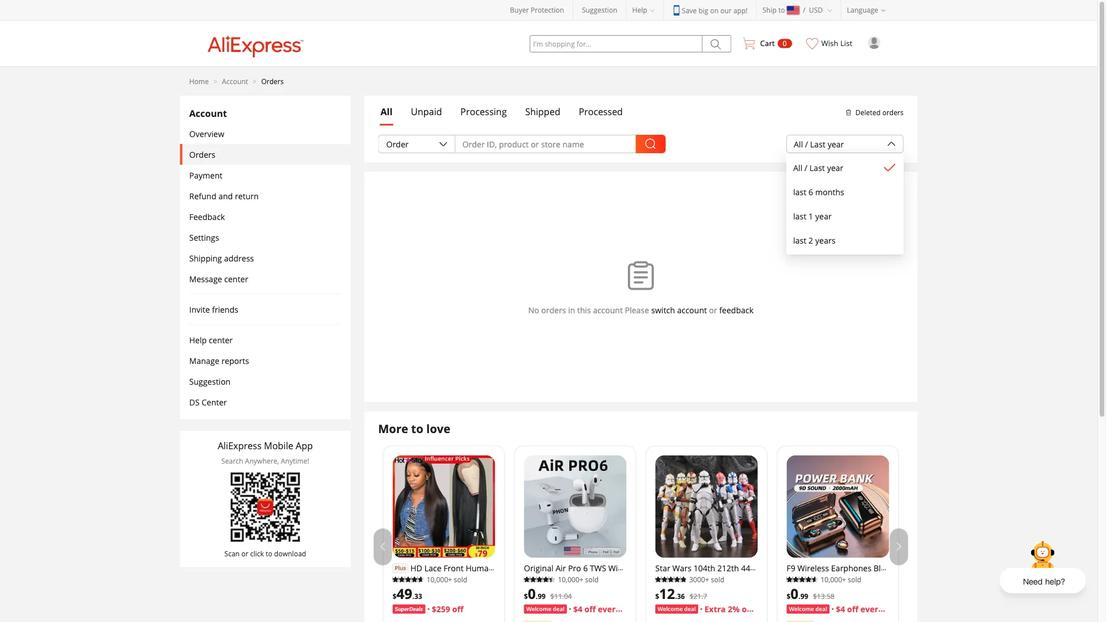 Task type: locate. For each thing, give the bounding box(es) containing it.
center down address
[[224, 274, 248, 284]]

0 horizontal spatial 6
[[584, 563, 588, 574]]

aliexpress
[[218, 440, 262, 452]]

to for more
[[411, 421, 424, 437]]

protection
[[531, 5, 564, 15]]

1 vertical spatial tws
[[814, 574, 830, 585]]

headset up apple
[[524, 596, 555, 607]]

3000+
[[690, 575, 709, 585]]

hd right f
[[792, 596, 804, 607]]

3 $ from the left
[[656, 592, 660, 601]]

$ up d
[[524, 592, 528, 601]]

1 horizontal spatial orders
[[883, 108, 904, 117]]

to
[[779, 5, 785, 15], [411, 421, 424, 437], [266, 549, 272, 559]]

$ down the nd
[[656, 592, 660, 601]]

apple
[[531, 608, 553, 618]]

99 inside $ 0 . 99 $11.04
[[538, 592, 546, 601]]

2 10,000+ sold from the left
[[558, 575, 599, 585]]

straight
[[431, 574, 460, 585]]

1 horizontal spatial 10,000+
[[558, 575, 584, 585]]

1 horizontal spatial for
[[557, 596, 570, 607]]

headphones inside f9 wireless earphones blu etooth tws led dislpaly bi naural headset waterproo f hd calling cvc 8.0 noise reduction headphones
[[827, 608, 875, 618]]

1 10,000+ from the left
[[427, 575, 452, 585]]

$ inside $ 49 . 33
[[393, 592, 397, 601]]

0 vertical spatial orders
[[261, 76, 284, 86]]

1 $20 from the left
[[623, 604, 636, 615]]

0 right f
[[791, 584, 799, 603]]

1 vertical spatial front
[[471, 585, 491, 596]]

2 horizontal spatial 10,000+
[[821, 575, 847, 585]]

10,000+ sold up mini
[[558, 575, 599, 585]]

2 last from the top
[[794, 211, 807, 222]]

1 horizontal spatial 6
[[809, 186, 814, 197]]

iphone
[[555, 608, 581, 618]]

settings
[[189, 232, 219, 243]]

1 horizontal spatial 2
[[809, 235, 814, 246]]

0 horizontal spatial $4
[[574, 604, 583, 615]]

2 horizontal spatial 0
[[791, 584, 799, 603]]

0 vertical spatial account
[[222, 76, 248, 86]]

1 vertical spatial 6
[[584, 563, 588, 574]]

1 horizontal spatial suggestion
[[582, 5, 618, 15]]

sold right led
[[848, 575, 862, 585]]

1 horizontal spatial human
[[466, 563, 494, 574]]

shipping address
[[189, 253, 254, 264]]

aliexpress mobile app search anywhere, anytime!
[[218, 440, 313, 466]]

0 for original air pro 6 tws wire less bluetooth earphones headphones mini earpone headset for xiaomi androi d apple iphone earbuds
[[528, 584, 536, 603]]

front up straight
[[444, 563, 464, 574]]

center up manage reports
[[209, 335, 233, 346]]

> left orders link
[[253, 76, 257, 86]]

star wars 104th 212th 442 nd 332nd 501st 6" action fi gure arc arf trooper sho ck asohka commander ph ase 2 episode ii clone toys
[[656, 563, 758, 618]]

star
[[656, 563, 671, 574]]

3 . from the left
[[675, 592, 677, 601]]

332nd
[[668, 574, 691, 585]]

0 horizontal spatial every
[[598, 604, 621, 615]]

2 sold from the left
[[585, 575, 599, 585]]

0 vertical spatial earphones
[[832, 563, 872, 574]]

0 vertical spatial human
[[466, 563, 494, 574]]

6 right pro
[[584, 563, 588, 574]]

0 horizontal spatial hair
[[393, 574, 409, 585]]

every down earpone
[[598, 604, 621, 615]]

$4 down mini
[[574, 604, 583, 615]]

10,000+ up '$13.58'
[[821, 575, 847, 585]]

manage
[[189, 355, 220, 366]]

2
[[809, 235, 814, 246], [671, 608, 675, 618]]

1 every from the left
[[598, 604, 621, 615]]

last
[[811, 139, 826, 150], [810, 162, 825, 173]]

home
[[189, 76, 209, 86]]

0 vertical spatial to
[[779, 5, 785, 15]]

6 inside original air pro 6 tws wire less bluetooth earphones headphones mini earpone headset for xiaomi androi d apple iphone earbuds
[[584, 563, 588, 574]]

$ up the coins at the bottom right
[[787, 592, 791, 601]]

$4 off every $20 down waterproo
[[836, 604, 899, 615]]

language
[[848, 5, 879, 15]]

1 $4 off every $20 from the left
[[574, 604, 636, 615]]

f
[[787, 596, 790, 607]]

our
[[721, 5, 732, 15]]

0 horizontal spatial 10,000+
[[427, 575, 452, 585]]

1 horizontal spatial orders
[[261, 76, 284, 86]]

0
[[783, 39, 787, 48], [528, 584, 536, 603], [791, 584, 799, 603]]

1 horizontal spatial headphones
[[827, 608, 875, 618]]

language link
[[842, 0, 895, 20]]

wigs right $259
[[450, 608, 468, 618]]

. inside $ 0 . 99 $11.04
[[536, 592, 538, 601]]

. inside $ 12 . 36 $21.7
[[675, 592, 677, 601]]

2 $4 off every $20 from the left
[[836, 604, 899, 615]]

no
[[529, 305, 540, 316]]

help right suggestion link
[[633, 5, 648, 15]]

0 horizontal spatial 2
[[671, 608, 675, 618]]

suggestion
[[582, 5, 618, 15], [189, 376, 231, 387]]

orders up payment
[[189, 149, 216, 160]]

10,000+ for $13.58
[[821, 575, 847, 585]]

orders link
[[261, 76, 284, 86]]

earphones up led
[[832, 563, 872, 574]]

$ inside $ 12 . 36 $21.7
[[656, 592, 660, 601]]

toys
[[739, 608, 757, 618]]

sold left 13
[[454, 575, 468, 585]]

ds center
[[189, 397, 227, 408]]

99 up reduction
[[801, 592, 809, 601]]

1 horizontal spatial 99
[[801, 592, 809, 601]]

13
[[482, 574, 491, 585]]

0 horizontal spatial or
[[242, 549, 249, 559]]

1 sold from the left
[[454, 575, 468, 585]]

home link
[[189, 76, 209, 86]]

$20
[[623, 604, 636, 615], [885, 604, 899, 615]]

last left the 1
[[794, 211, 807, 222]]

headset inside original air pro 6 tws wire less bluetooth earphones headphones mini earpone headset for xiaomi androi d apple iphone earbuds
[[524, 596, 555, 607]]

to right ship
[[779, 5, 785, 15]]

1 horizontal spatial tws
[[814, 574, 830, 585]]

10,000+ sold up transparent at the left of page
[[427, 575, 468, 585]]

tws down wireless
[[814, 574, 830, 585]]

$13.58
[[813, 592, 835, 601]]

> right home
[[214, 76, 218, 86]]

10,000+ down pro
[[558, 575, 584, 585]]

asohka
[[666, 596, 693, 607]]

orders
[[261, 76, 284, 86], [189, 149, 216, 160]]

2 off from the left
[[585, 604, 596, 615]]

0 horizontal spatial 10,000+ sold
[[427, 575, 468, 585]]

1 vertical spatial last
[[794, 211, 807, 222]]

off for 49
[[453, 604, 464, 615]]

refund and return
[[189, 191, 259, 201]]

1 horizontal spatial to
[[411, 421, 424, 437]]

0 horizontal spatial $20
[[623, 604, 636, 615]]

0 vertical spatial front
[[444, 563, 464, 574]]

2 $ from the left
[[524, 592, 528, 601]]

headphones down 8.0
[[827, 608, 875, 618]]

0 vertical spatial center
[[224, 274, 248, 284]]

0 horizontal spatial 99
[[538, 592, 546, 601]]

0 vertical spatial last
[[794, 186, 807, 197]]

1 horizontal spatial headset
[[813, 585, 845, 596]]

human up 13
[[466, 563, 494, 574]]

feedback link
[[720, 305, 754, 316]]

1 10,000+ sold from the left
[[427, 575, 468, 585]]

$ up ucked in the bottom of the page
[[393, 592, 397, 601]]

suggestion up "i'm shopping for..." text box
[[582, 5, 618, 15]]

1 vertical spatial help
[[189, 335, 207, 346]]

. inside '$ 0 . 99 $13.58'
[[799, 592, 801, 601]]

for up iphone
[[557, 596, 570, 607]]

headset inside f9 wireless earphones blu etooth tws led dislpaly bi naural headset waterproo f hd calling cvc 8.0 noise reduction headphones
[[813, 585, 845, 596]]

off right $259
[[453, 604, 464, 615]]

extra
[[705, 604, 726, 615]]

1 vertical spatial account
[[189, 107, 227, 119]]

1 horizontal spatial $4 off every $20
[[836, 604, 899, 615]]

earphones
[[832, 563, 872, 574], [580, 574, 620, 585]]

1 99 from the left
[[538, 592, 546, 601]]

to left love
[[411, 421, 424, 437]]

0 vertical spatial headphones
[[524, 585, 572, 596]]

3 sold from the left
[[711, 575, 725, 585]]

10,000+ up transparent at the left of page
[[427, 575, 452, 585]]

0 right cart
[[783, 39, 787, 48]]

help up manage on the left of page
[[189, 335, 207, 346]]

orders right deleted
[[883, 108, 904, 117]]

0 vertical spatial all / last year
[[794, 139, 844, 150]]

off left noise
[[848, 604, 859, 615]]

0 up d
[[528, 584, 536, 603]]

suggestion up the ds center
[[189, 376, 231, 387]]

mobile
[[264, 440, 293, 452]]

off for $11.04
[[585, 604, 596, 615]]

4 sold from the left
[[848, 575, 862, 585]]

None submit
[[703, 35, 732, 52]]

0 horizontal spatial for
[[470, 608, 483, 618]]

1 horizontal spatial $20
[[885, 604, 899, 615]]

deleted orders
[[856, 108, 904, 117]]

. inside $ 49 . 33
[[413, 592, 415, 601]]

to right 'click'
[[266, 549, 272, 559]]

headphones down bluetooth
[[524, 585, 572, 596]]

0 horizontal spatial account
[[593, 305, 623, 316]]

10,000+ sold for $13.58
[[821, 575, 862, 585]]

$20 down earpone
[[623, 604, 636, 615]]

earphones up earpone
[[580, 574, 620, 585]]

or left feedback link
[[709, 305, 718, 316]]

99 inside '$ 0 . 99 $13.58'
[[801, 592, 809, 601]]

hair up 'x6'
[[393, 574, 409, 585]]

2 every from the left
[[861, 604, 883, 615]]

account right home
[[222, 76, 248, 86]]

wish
[[822, 38, 839, 48]]

0 horizontal spatial 0
[[528, 584, 536, 603]]

last for last 6 months
[[794, 186, 807, 197]]

hair down transparent at the left of page
[[431, 596, 447, 607]]

99
[[538, 592, 546, 601], [801, 592, 809, 601]]

1 vertical spatial all
[[794, 139, 803, 150]]

lace down transparent at the left of page
[[431, 608, 448, 618]]

every down waterproo
[[861, 604, 883, 615]]

1 . from the left
[[413, 592, 415, 601]]

2 vertical spatial to
[[266, 549, 272, 559]]

$4 for xiaomi
[[574, 604, 583, 615]]

sold up trooper
[[711, 575, 725, 585]]

2 left 'years'
[[809, 235, 814, 246]]

account right this
[[593, 305, 623, 316]]

last up "last 1 year"
[[794, 186, 807, 197]]

$4 off every $20 down earpone
[[574, 604, 636, 615]]

help?
[[1046, 576, 1066, 588]]

wire
[[609, 563, 626, 574]]

1 horizontal spatial 10,000+ sold
[[558, 575, 599, 585]]

212th
[[718, 563, 739, 574]]

0 vertical spatial tws
[[590, 563, 607, 574]]

message
[[189, 274, 222, 284]]

$4 off every $20 for headphones
[[836, 604, 899, 615]]

account up overview
[[189, 107, 227, 119]]

6 left months
[[809, 186, 814, 197]]

1 vertical spatial headphones
[[827, 608, 875, 618]]

I'm shopping for... text field
[[530, 35, 703, 52]]

99 for hd
[[801, 592, 809, 601]]

1 vertical spatial center
[[209, 335, 233, 346]]

2 horizontal spatial to
[[779, 5, 785, 15]]

human
[[466, 563, 494, 574], [401, 596, 429, 607]]

3 10,000+ from the left
[[821, 575, 847, 585]]

orders right account link
[[261, 76, 284, 86]]

noise
[[864, 596, 885, 607]]

account right switch
[[678, 305, 707, 316]]

10,000+ sold up cvc
[[821, 575, 862, 585]]

orders left in
[[542, 305, 566, 316]]

sold up mini
[[585, 575, 599, 585]]

ii
[[709, 608, 714, 618]]

human up ucked in the bottom of the page
[[401, 596, 429, 607]]

10,000+
[[427, 575, 452, 585], [558, 575, 584, 585], [821, 575, 847, 585]]

1 last from the top
[[794, 186, 807, 197]]

0 horizontal spatial earphones
[[580, 574, 620, 585]]

2 vertical spatial last
[[794, 235, 807, 246]]

wigs up transparent at the left of page
[[411, 574, 428, 585]]

center
[[224, 274, 248, 284], [209, 335, 233, 346]]

4 $ from the left
[[787, 592, 791, 601]]

0 horizontal spatial help
[[189, 335, 207, 346]]

3 10,000+ sold from the left
[[821, 575, 862, 585]]

0 horizontal spatial $4 off every $20
[[574, 604, 636, 615]]

0 horizontal spatial >
[[214, 76, 218, 86]]

ase
[[656, 608, 669, 618]]

lace
[[425, 563, 442, 574], [452, 585, 469, 596], [431, 608, 448, 618]]

$20 right noise
[[885, 604, 899, 615]]

switch
[[652, 305, 675, 316]]

more
[[378, 421, 408, 437]]

trooper
[[709, 585, 739, 596]]

shipping
[[189, 253, 222, 264]]

1 vertical spatial to
[[411, 421, 424, 437]]

with
[[756, 604, 774, 615]]

4 . from the left
[[799, 592, 801, 601]]

last for last 1 year
[[794, 211, 807, 222]]

3 last from the top
[[794, 235, 807, 246]]

2 right ase
[[671, 608, 675, 618]]

arrowdown image
[[439, 139, 448, 149]]

$ inside '$ 0 . 99 $13.58'
[[787, 592, 791, 601]]

1 $ from the left
[[393, 592, 397, 601]]

or
[[709, 305, 718, 316], [242, 549, 249, 559]]

10,000+ sold for 49
[[427, 575, 468, 585]]

last left 'years'
[[794, 235, 807, 246]]

no orders in this account please switch account or feedback
[[529, 305, 754, 316]]

sho
[[741, 585, 755, 596]]

sold for $11.04
[[585, 575, 599, 585]]

2 horizontal spatial 10,000+ sold
[[821, 575, 862, 585]]

$ 49 . 33
[[393, 584, 422, 603]]

please
[[625, 305, 650, 316]]

on
[[711, 5, 719, 15]]

0 horizontal spatial tws
[[590, 563, 607, 574]]

2 10,000+ from the left
[[558, 575, 584, 585]]

for down pre
[[470, 608, 483, 618]]

front down 13
[[471, 585, 491, 596]]

1 off from the left
[[453, 604, 464, 615]]

order
[[386, 139, 409, 150]]

0 vertical spatial help
[[633, 5, 648, 15]]

0 horizontal spatial headphones
[[524, 585, 572, 596]]

headphones inside original air pro 6 tws wire less bluetooth earphones headphones mini earpone headset for xiaomi androi d apple iphone earbuds
[[524, 585, 572, 596]]

ucked
[[393, 608, 415, 618]]

front
[[444, 563, 464, 574], [471, 585, 491, 596]]

2 $20 from the left
[[885, 604, 899, 615]]

off down mini
[[585, 604, 596, 615]]

headset up calling
[[813, 585, 845, 596]]

2 . from the left
[[536, 592, 538, 601]]

$ for $ 12 . 36 $21.7
[[656, 592, 660, 601]]

1 $4 from the left
[[574, 604, 583, 615]]

off for $13.58
[[848, 604, 859, 615]]

99 up apple
[[538, 592, 546, 601]]

manage reports
[[189, 355, 249, 366]]

tws left wire
[[590, 563, 607, 574]]

0 horizontal spatial orders
[[189, 149, 216, 160]]

1 horizontal spatial >
[[253, 76, 257, 86]]

naural
[[787, 585, 811, 596]]

2 $4 from the left
[[836, 604, 846, 615]]

air
[[556, 563, 566, 574]]

4 off from the left
[[848, 604, 859, 615]]

1 vertical spatial 2
[[671, 608, 675, 618]]

to for ship
[[779, 5, 785, 15]]

1 horizontal spatial every
[[861, 604, 883, 615]]

2 99 from the left
[[801, 592, 809, 601]]

scan
[[225, 549, 240, 559]]

1 vertical spatial earphones
[[580, 574, 620, 585]]

last
[[794, 186, 807, 197], [794, 211, 807, 222], [794, 235, 807, 246]]

lace down 13x4
[[452, 585, 469, 596]]

0 horizontal spatial suggestion
[[189, 376, 231, 387]]

1 horizontal spatial earphones
[[832, 563, 872, 574]]

49
[[397, 584, 413, 603]]

99 for for
[[538, 592, 546, 601]]

0 horizontal spatial orders
[[542, 305, 566, 316]]

$20 for f9 wireless earphones blu etooth tws led dislpaly bi naural headset waterproo f hd calling cvc 8.0 noise reduction headphones
[[885, 604, 899, 615]]

1 horizontal spatial account
[[678, 305, 707, 316]]

1 vertical spatial hair
[[431, 596, 447, 607]]

0 horizontal spatial headset
[[524, 596, 555, 607]]

$ inside $ 0 . 99 $11.04
[[524, 592, 528, 601]]

every
[[598, 604, 621, 615], [861, 604, 883, 615]]

home > account > orders
[[189, 76, 284, 86]]

1 vertical spatial orders
[[542, 305, 566, 316]]

$4 left 8.0
[[836, 604, 846, 615]]

hd up transparent at the left of page
[[411, 563, 423, 574]]

or left 'click'
[[242, 549, 249, 559]]

off right 2%
[[742, 604, 753, 615]]

1 horizontal spatial help
[[633, 5, 648, 15]]

orders
[[883, 108, 904, 117], [542, 305, 566, 316]]

lace up straight
[[425, 563, 442, 574]]

1 horizontal spatial $4
[[836, 604, 846, 615]]

dislpaly
[[849, 574, 879, 585]]

reports
[[222, 355, 249, 366]]

1 horizontal spatial hair
[[431, 596, 447, 607]]

. for $ 0 . 99 $11.04
[[536, 592, 538, 601]]



Task type: describe. For each thing, give the bounding box(es) containing it.
w
[[485, 608, 492, 618]]

app!
[[734, 5, 748, 15]]

save
[[682, 5, 697, 15]]

1 vertical spatial last
[[810, 162, 825, 173]]

less
[[524, 574, 539, 585]]

501st
[[693, 574, 714, 585]]

10,000+ for 49
[[427, 575, 452, 585]]

1 > from the left
[[214, 76, 218, 86]]

2 vertical spatial lace
[[431, 608, 448, 618]]

$259
[[432, 604, 450, 615]]

app
[[296, 440, 313, 452]]

for inside hd lace front human hair wigs straight 13x4 13 x6 transparent lace front al human hair wigs pre pl ucked hd lace wigs for w omen
[[470, 608, 483, 618]]

$ 12 . 36 $21.7
[[656, 584, 708, 603]]

1 vertical spatial human
[[401, 596, 429, 607]]

sold for 49
[[454, 575, 468, 585]]

pro
[[568, 563, 581, 574]]

1 vertical spatial year
[[828, 162, 844, 173]]

0 horizontal spatial front
[[444, 563, 464, 574]]

center for help center
[[209, 335, 233, 346]]

1 vertical spatial lace
[[452, 585, 469, 596]]

arrowup image
[[887, 139, 897, 149]]

10,000+ sold for $11.04
[[558, 575, 599, 585]]

waterproo
[[847, 585, 887, 596]]

save big on our app!
[[682, 5, 748, 15]]

tws inside original air pro 6 tws wire less bluetooth earphones headphones mini earpone headset for xiaomi androi d apple iphone earbuds
[[590, 563, 607, 574]]

2 inside star wars 104th 212th 442 nd 332nd 501st 6" action fi gure arc arf trooper sho ck asohka commander ph ase 2 episode ii clone toys
[[671, 608, 675, 618]]

clone
[[716, 608, 737, 618]]

$4 for calling
[[836, 604, 846, 615]]

f9
[[787, 563, 796, 574]]

help center
[[189, 335, 233, 346]]

ck
[[656, 596, 664, 607]]

wars
[[673, 563, 692, 574]]

sold for $21.7
[[711, 575, 725, 585]]

earphones inside f9 wireless earphones blu etooth tws led dislpaly bi naural headset waterproo f hd calling cvc 8.0 noise reduction headphones
[[832, 563, 872, 574]]

for inside original air pro 6 tws wire less bluetooth earphones headphones mini earpone headset for xiaomi androi d apple iphone earbuds
[[557, 596, 570, 607]]

to inside scan or click to download link
[[266, 549, 272, 559]]

d
[[524, 608, 529, 618]]

sold for $13.58
[[848, 575, 862, 585]]

reduction
[[787, 608, 825, 618]]

etooth
[[787, 574, 812, 585]]

processed
[[579, 105, 623, 118]]

1 vertical spatial all / last year
[[794, 162, 844, 173]]

$ for $ 49 . 33
[[393, 592, 397, 601]]

mini
[[574, 585, 591, 596]]

coins
[[776, 604, 797, 615]]

nd
[[656, 574, 666, 585]]

1 vertical spatial or
[[242, 549, 249, 559]]

led
[[833, 574, 847, 585]]

omen
[[393, 619, 415, 623]]

0 vertical spatial 2
[[809, 235, 814, 246]]

and
[[219, 191, 233, 201]]

love
[[427, 421, 451, 437]]

pl
[[484, 596, 491, 607]]

feedback
[[720, 305, 754, 316]]

2 vertical spatial /
[[805, 162, 808, 173]]

1 horizontal spatial front
[[471, 585, 491, 596]]

2 account from the left
[[678, 305, 707, 316]]

0 vertical spatial lace
[[425, 563, 442, 574]]

$ for $ 0 . 99 $11.04
[[524, 592, 528, 601]]

address
[[224, 253, 254, 264]]

0 vertical spatial hair
[[393, 574, 409, 585]]

help for help center
[[189, 335, 207, 346]]

every for headphones
[[861, 604, 883, 615]]

36
[[677, 592, 685, 601]]

0 vertical spatial suggestion
[[582, 5, 618, 15]]

0 vertical spatial all
[[381, 105, 393, 118]]

action
[[726, 574, 750, 585]]

hd lace front human hair wigs straight 13x4 13 x6 transparent lace front al human hair wigs pre pl ucked hd lace wigs for w omen
[[393, 563, 494, 623]]

scan or click to download link
[[218, 473, 313, 559]]

3 off from the left
[[742, 604, 753, 615]]

every for earbuds
[[598, 604, 621, 615]]

return
[[235, 191, 259, 201]]

help for help
[[633, 5, 648, 15]]

x6
[[393, 585, 402, 596]]

. for $ 12 . 36 $21.7
[[675, 592, 677, 601]]

payment
[[189, 170, 223, 181]]

fi
[[752, 574, 758, 585]]

al
[[393, 596, 399, 607]]

. for $ 49 . 33
[[413, 592, 415, 601]]

3000+ sold
[[690, 575, 725, 585]]

2 vertical spatial year
[[816, 211, 832, 222]]

deleted
[[856, 108, 881, 117]]

last for last 2 years
[[794, 235, 807, 246]]

0 vertical spatial year
[[828, 139, 844, 150]]

orders for no
[[542, 305, 566, 316]]

/ usd
[[803, 5, 823, 15]]

episode
[[677, 608, 707, 618]]

2 vertical spatial all
[[794, 162, 803, 173]]

center for message center
[[224, 274, 248, 284]]

0 vertical spatial 6
[[809, 186, 814, 197]]

wish list
[[822, 38, 853, 48]]

1 horizontal spatial 0
[[783, 39, 787, 48]]

cart
[[761, 38, 775, 48]]

6"
[[716, 574, 724, 585]]

0 for f9 wireless earphones blu etooth tws led dislpaly bi naural headset waterproo f hd calling cvc 8.0 noise reduction headphones
[[791, 584, 799, 603]]

1 vertical spatial suggestion
[[189, 376, 231, 387]]

$20 for original air pro 6 tws wire less bluetooth earphones headphones mini earpone headset for xiaomi androi d apple iphone earbuds
[[623, 604, 636, 615]]

hd inside f9 wireless earphones blu etooth tws led dislpaly bi naural headset waterproo f hd calling cvc 8.0 noise reduction headphones
[[792, 596, 804, 607]]

more to love
[[378, 421, 451, 437]]

center
[[202, 397, 227, 408]]

0 vertical spatial /
[[803, 5, 806, 15]]

Order ID, product or store name text field
[[455, 135, 637, 153]]

1 vertical spatial /
[[806, 139, 809, 150]]

this
[[578, 305, 591, 316]]

buyer protection
[[510, 5, 564, 15]]

click
[[250, 549, 264, 559]]

. for $ 0 . 99 $13.58
[[799, 592, 801, 601]]

anytime!
[[281, 457, 309, 466]]

wireless
[[798, 563, 830, 574]]

save big on our app! link
[[673, 5, 748, 16]]

orders for deleted
[[883, 108, 904, 117]]

gure
[[656, 585, 673, 596]]

earbuds
[[583, 608, 614, 618]]

last 6 months
[[794, 186, 845, 197]]

shipped
[[525, 105, 561, 118]]

ph
[[745, 596, 755, 607]]

hd down 33
[[417, 608, 429, 618]]

442
[[742, 563, 755, 574]]

1 vertical spatial orders
[[189, 149, 216, 160]]

pre
[[469, 596, 482, 607]]

arf
[[692, 585, 707, 596]]

1 account from the left
[[593, 305, 623, 316]]

2 > from the left
[[253, 76, 257, 86]]

last 1 year
[[794, 211, 832, 222]]

tws inside f9 wireless earphones blu etooth tws led dislpaly bi naural headset waterproo f hd calling cvc 8.0 noise reduction headphones
[[814, 574, 830, 585]]

usd
[[809, 5, 823, 15]]

earphones inside original air pro 6 tws wire less bluetooth earphones headphones mini earpone headset for xiaomi androi d apple iphone earbuds
[[580, 574, 620, 585]]

need help?
[[1024, 576, 1066, 588]]

$4 off every $20 for earbuds
[[574, 604, 636, 615]]

original air pro 6 tws wire less bluetooth earphones headphones mini earpone headset for xiaomi androi d apple iphone earbuds
[[524, 563, 626, 618]]

earpone
[[593, 585, 624, 596]]

wish list link
[[801, 21, 859, 58]]

in
[[568, 305, 575, 316]]

0 vertical spatial last
[[811, 139, 826, 150]]

invite friends
[[189, 304, 238, 315]]

$ for $ 0 . 99 $13.58
[[787, 592, 791, 601]]

need
[[1024, 576, 1043, 588]]

wigs left pre
[[449, 596, 467, 607]]

feedback
[[189, 211, 225, 222]]

10,000+ for $11.04
[[558, 575, 584, 585]]

last 2 years
[[794, 235, 836, 246]]

12
[[660, 584, 675, 603]]

0 vertical spatial or
[[709, 305, 718, 316]]



Task type: vqa. For each thing, say whether or not it's contained in the screenshot.
Like inside Add New Suggestion dialog
no



